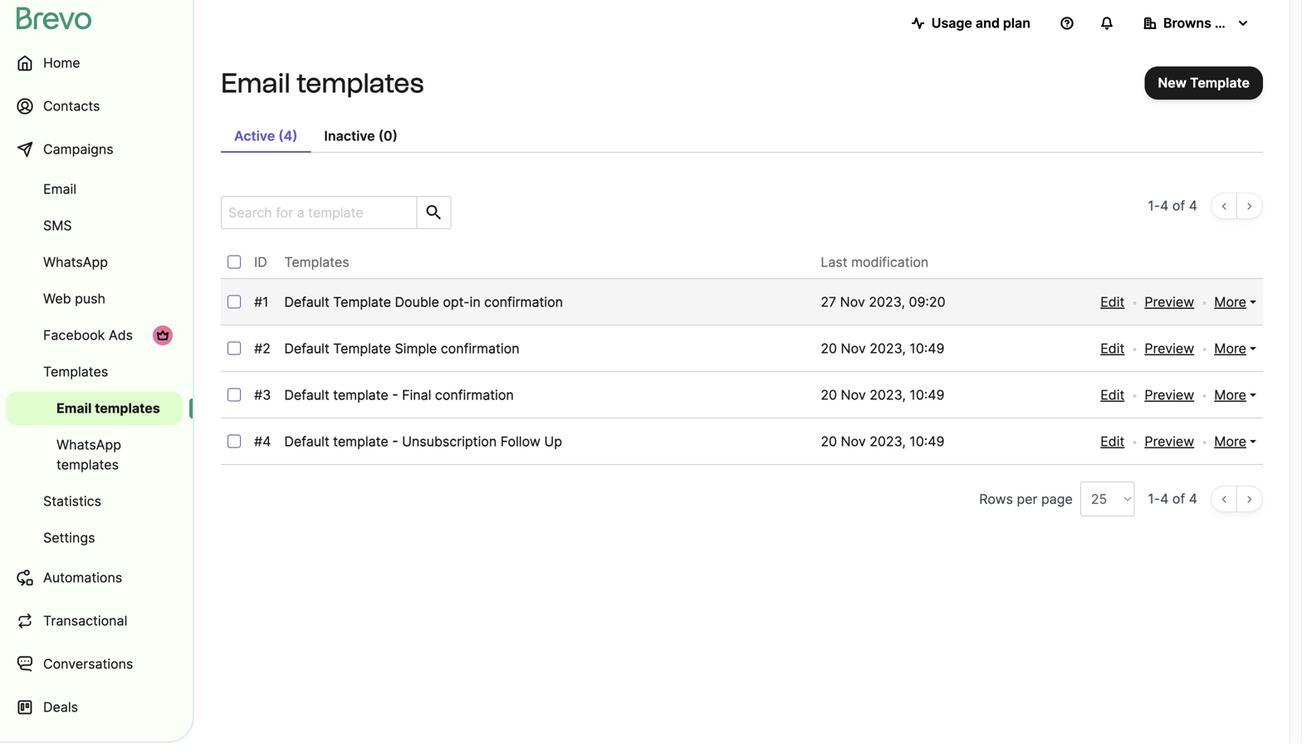 Task type: vqa. For each thing, say whether or not it's contained in the screenshot.
more button related to Follow
yes



Task type: locate. For each thing, give the bounding box(es) containing it.
4 more button from the top
[[1214, 432, 1256, 452]]

more for confirmation
[[1214, 387, 1247, 403]]

4 # from the top
[[254, 434, 263, 450]]

template left the "simple"
[[333, 340, 391, 357]]

new template button
[[1145, 66, 1263, 100]]

2 template from the top
[[333, 434, 388, 450]]

0 vertical spatial 20 nov 2023, 10:49
[[821, 340, 945, 357]]

whatsapp down email templates link
[[56, 437, 121, 453]]

( right the active
[[278, 128, 284, 144]]

0 vertical spatial template
[[1190, 75, 1250, 91]]

preview link for in
[[1145, 292, 1194, 312]]

template
[[333, 387, 388, 403], [333, 434, 388, 450]]

1 more from the top
[[1214, 294, 1247, 310]]

3 preview link from the top
[[1145, 385, 1194, 405]]

1 vertical spatial template
[[333, 434, 388, 450]]

4 default from the top
[[284, 434, 329, 450]]

nov for follow
[[841, 434, 866, 450]]

# down # 3 on the bottom left
[[254, 434, 263, 450]]

settings link
[[7, 522, 183, 555]]

27 nov 2023, 09:20
[[821, 294, 946, 310]]

3 default from the top
[[284, 387, 329, 403]]

1 vertical spatial 10:49
[[910, 387, 945, 403]]

more button for confirmation
[[1214, 385, 1256, 405]]

1 vertical spatial of
[[1173, 491, 1185, 507]]

new template
[[1158, 75, 1250, 91]]

template for default template double opt-in confirmation
[[333, 294, 391, 310]]

2 20 nov 2023, 10:49 from the top
[[821, 387, 945, 403]]

2023, for follow
[[870, 434, 906, 450]]

0 vertical spatial whatsapp
[[43, 254, 108, 270]]

1 ) from the left
[[292, 128, 298, 144]]

1 template from the top
[[333, 387, 388, 403]]

page
[[1041, 491, 1073, 507]]

facebook ads
[[43, 327, 133, 343]]

1
[[1148, 198, 1154, 214], [263, 294, 269, 310], [1148, 491, 1154, 507]]

1 edit link from the top
[[1101, 292, 1125, 312]]

rows per page
[[979, 491, 1073, 507]]

) right the active
[[292, 128, 298, 144]]

template left double
[[333, 294, 391, 310]]

1 10:49 from the top
[[910, 340, 945, 357]]

2023, for confirmation
[[870, 387, 906, 403]]

template
[[1190, 75, 1250, 91], [333, 294, 391, 310], [333, 340, 391, 357]]

1 vertical spatial 1 - 4 of 4
[[1148, 491, 1198, 507]]

sms
[[43, 218, 72, 234]]

default for default template double opt-in confirmation
[[284, 294, 329, 310]]

( right inactive
[[378, 128, 384, 144]]

#
[[254, 294, 263, 310], [254, 340, 263, 357], [254, 387, 263, 403], [254, 434, 263, 450]]

-
[[1154, 198, 1160, 214], [392, 387, 398, 403], [392, 434, 398, 450], [1154, 491, 1160, 507]]

) for inactive ( 0 )
[[392, 128, 398, 144]]

1 edit from the top
[[1101, 294, 1125, 310]]

0 vertical spatial 1 - 4 of 4
[[1148, 198, 1198, 214]]

nov
[[840, 294, 865, 310], [841, 340, 866, 357], [841, 387, 866, 403], [841, 434, 866, 450]]

email
[[221, 67, 290, 99], [43, 181, 76, 197], [56, 400, 92, 416]]

2 vertical spatial 20 nov 2023, 10:49
[[821, 434, 945, 450]]

20 nov 2023, 10:49 for confirmation
[[821, 387, 945, 403]]

more button
[[1214, 292, 1256, 312], [1214, 339, 1256, 359], [1214, 385, 1256, 405], [1214, 432, 1256, 452]]

4 preview link from the top
[[1145, 432, 1194, 452]]

0 vertical spatial of
[[1173, 198, 1185, 214]]

preview link for follow
[[1145, 432, 1194, 452]]

1 horizontal spatial templates
[[284, 254, 349, 270]]

opt-
[[443, 294, 470, 310]]

plan
[[1003, 15, 1031, 31]]

statistics
[[43, 493, 101, 509]]

0 horizontal spatial (
[[278, 128, 284, 144]]

2 vertical spatial 20
[[821, 434, 837, 450]]

1 vertical spatial 20 nov 2023, 10:49
[[821, 387, 945, 403]]

2 vertical spatial template
[[333, 340, 391, 357]]

# 3
[[254, 387, 271, 403]]

templates up statistics link
[[56, 457, 119, 473]]

# for 3
[[254, 387, 263, 403]]

1 ( from the left
[[278, 128, 284, 144]]

# 4
[[254, 434, 271, 450]]

active
[[234, 128, 275, 144]]

template inside button
[[1190, 75, 1250, 91]]

default template - unsubscription follow up
[[284, 434, 562, 450]]

template left final
[[333, 387, 388, 403]]

3
[[263, 387, 271, 403]]

preview link
[[1145, 292, 1194, 312], [1145, 339, 1194, 359], [1145, 385, 1194, 405], [1145, 432, 1194, 452]]

3 more button from the top
[[1214, 385, 1256, 405]]

follow
[[501, 434, 541, 450]]

2 10:49 from the top
[[910, 387, 945, 403]]

whatsapp up web push
[[43, 254, 108, 270]]

1 vertical spatial templates
[[95, 400, 160, 416]]

2 # from the top
[[254, 340, 263, 357]]

4 more from the top
[[1214, 434, 1247, 450]]

template down default template - final confirmation
[[333, 434, 388, 450]]

default for default template - unsubscription follow up
[[284, 434, 329, 450]]

edit link
[[1101, 292, 1125, 312], [1101, 339, 1125, 359], [1101, 385, 1125, 405], [1101, 432, 1125, 452]]

1 20 nov 2023, 10:49 from the top
[[821, 340, 945, 357]]

4
[[284, 128, 292, 144], [1160, 198, 1169, 214], [1189, 198, 1198, 214], [263, 434, 271, 450], [1160, 491, 1169, 507], [1189, 491, 1198, 507]]

1 default from the top
[[284, 294, 329, 310]]

( for 0
[[378, 128, 384, 144]]

3 preview from the top
[[1145, 387, 1194, 403]]

09:20
[[909, 294, 946, 310]]

browns enterprise
[[1163, 15, 1281, 31]]

edit link for in
[[1101, 292, 1125, 312]]

more
[[1214, 294, 1247, 310], [1214, 340, 1247, 357], [1214, 387, 1247, 403], [1214, 434, 1247, 450]]

0
[[384, 128, 392, 144]]

email up sms
[[43, 181, 76, 197]]

3 20 nov 2023, 10:49 from the top
[[821, 434, 945, 450]]

1 vertical spatial templates
[[43, 364, 108, 380]]

2023, for in
[[869, 294, 905, 310]]

3 edit from the top
[[1101, 387, 1125, 403]]

# down # 1 on the top
[[254, 340, 263, 357]]

4 edit link from the top
[[1101, 432, 1125, 452]]

default template simple confirmation
[[284, 340, 520, 357]]

email templates down templates link
[[56, 400, 160, 416]]

3 20 from the top
[[821, 434, 837, 450]]

2 20 from the top
[[821, 387, 837, 403]]

2 preview from the top
[[1145, 340, 1194, 357]]

confirmation down in
[[441, 340, 520, 357]]

2 default from the top
[[284, 340, 329, 357]]

2 edit from the top
[[1101, 340, 1125, 357]]

2 of from the top
[[1173, 491, 1185, 507]]

sms link
[[7, 209, 183, 242]]

double
[[395, 294, 439, 310]]

0 vertical spatial confirmation
[[484, 294, 563, 310]]

per
[[1017, 491, 1038, 507]]

preview for follow
[[1145, 434, 1194, 450]]

default template - final confirmation link
[[284, 387, 514, 403]]

10:49 for confirmation
[[910, 387, 945, 403]]

default template simple confirmation link
[[284, 340, 520, 357]]

default right 2
[[284, 340, 329, 357]]

ads
[[109, 327, 133, 343]]

1 preview from the top
[[1145, 294, 1194, 310]]

default right # 1 on the top
[[284, 294, 329, 310]]

# down the id
[[254, 294, 263, 310]]

# down # 2
[[254, 387, 263, 403]]

1 vertical spatial template
[[333, 294, 391, 310]]

2 ( from the left
[[378, 128, 384, 144]]

campaigns link
[[7, 130, 183, 169]]

0 vertical spatial template
[[333, 387, 388, 403]]

conversations link
[[7, 644, 183, 684]]

automations
[[43, 570, 122, 586]]

1 horizontal spatial )
[[392, 128, 398, 144]]

template right the new
[[1190, 75, 1250, 91]]

email up the active
[[221, 67, 290, 99]]

4 edit from the top
[[1101, 434, 1125, 450]]

0 vertical spatial 20
[[821, 340, 837, 357]]

2
[[263, 340, 271, 357]]

default template - final confirmation
[[284, 387, 514, 403]]

templates up inactive ( 0 )
[[296, 67, 424, 99]]

inactive
[[324, 128, 375, 144]]

1 horizontal spatial (
[[378, 128, 384, 144]]

2 vertical spatial templates
[[56, 457, 119, 473]]

id
[[254, 254, 267, 270]]

20 for confirmation
[[821, 387, 837, 403]]

3 edit link from the top
[[1101, 385, 1125, 405]]

4 preview from the top
[[1145, 434, 1194, 450]]

default right # 4
[[284, 434, 329, 450]]

3 10:49 from the top
[[910, 434, 945, 450]]

edit
[[1101, 294, 1125, 310], [1101, 340, 1125, 357], [1101, 387, 1125, 403], [1101, 434, 1125, 450]]

templates
[[296, 67, 424, 99], [95, 400, 160, 416], [56, 457, 119, 473]]

templates inside whatsapp templates
[[56, 457, 119, 473]]

email templates up inactive
[[221, 67, 424, 99]]

default right 3
[[284, 387, 329, 403]]

27
[[821, 294, 836, 310]]

2 more from the top
[[1214, 340, 1247, 357]]

final
[[402, 387, 431, 403]]

confirmation
[[484, 294, 563, 310], [441, 340, 520, 357], [435, 387, 514, 403]]

1 20 from the top
[[821, 340, 837, 357]]

default
[[284, 294, 329, 310], [284, 340, 329, 357], [284, 387, 329, 403], [284, 434, 329, 450]]

1 vertical spatial 20
[[821, 387, 837, 403]]

1 vertical spatial email
[[43, 181, 76, 197]]

)
[[292, 128, 298, 144], [392, 128, 398, 144]]

edit for follow
[[1101, 434, 1125, 450]]

preview for in
[[1145, 294, 1194, 310]]

inactive ( 0 )
[[324, 128, 398, 144]]

) right inactive
[[392, 128, 398, 144]]

default template double opt-in confirmation
[[284, 294, 563, 310]]

1 preview link from the top
[[1145, 292, 1194, 312]]

whatsapp for whatsapp
[[43, 254, 108, 270]]

web push link
[[7, 282, 183, 316]]

3 # from the top
[[254, 387, 263, 403]]

whatsapp templates link
[[7, 429, 183, 482]]

edit link for follow
[[1101, 432, 1125, 452]]

1 horizontal spatial email templates
[[221, 67, 424, 99]]

0 horizontal spatial email templates
[[56, 400, 160, 416]]

0 horizontal spatial templates
[[43, 364, 108, 380]]

0 vertical spatial 10:49
[[910, 340, 945, 357]]

browns
[[1163, 15, 1212, 31]]

email down templates link
[[56, 400, 92, 416]]

1 # from the top
[[254, 294, 263, 310]]

home
[[43, 55, 80, 71]]

edit link for confirmation
[[1101, 385, 1125, 405]]

1 more button from the top
[[1214, 292, 1256, 312]]

templates down campaign name search field
[[284, 254, 349, 270]]

) for active ( 4 )
[[292, 128, 298, 144]]

2 ) from the left
[[392, 128, 398, 144]]

email templates
[[221, 67, 424, 99], [56, 400, 160, 416]]

0 horizontal spatial )
[[292, 128, 298, 144]]

confirmation up unsubscription
[[435, 387, 514, 403]]

1 vertical spatial whatsapp
[[56, 437, 121, 453]]

and
[[976, 15, 1000, 31]]

web push
[[43, 291, 105, 307]]

1 - 4 of 4
[[1148, 198, 1198, 214], [1148, 491, 1198, 507]]

contacts
[[43, 98, 100, 114]]

2 vertical spatial 10:49
[[910, 434, 945, 450]]

3 more from the top
[[1214, 387, 1247, 403]]

0 vertical spatial templates
[[284, 254, 349, 270]]

10:49
[[910, 340, 945, 357], [910, 387, 945, 403], [910, 434, 945, 450]]

edit for confirmation
[[1101, 387, 1125, 403]]

whatsapp
[[43, 254, 108, 270], [56, 437, 121, 453]]

templates inside templates link
[[43, 364, 108, 380]]

20 nov 2023, 10:49
[[821, 340, 945, 357], [821, 387, 945, 403], [821, 434, 945, 450]]

(
[[278, 128, 284, 144], [378, 128, 384, 144]]

templates down templates link
[[95, 400, 160, 416]]

confirmation right in
[[484, 294, 563, 310]]

templates down facebook
[[43, 364, 108, 380]]



Task type: describe. For each thing, give the bounding box(es) containing it.
whatsapp link
[[7, 246, 183, 279]]

1 1 - 4 of 4 from the top
[[1148, 198, 1198, 214]]

templates for whatsapp templates link
[[56, 457, 119, 473]]

2 edit link from the top
[[1101, 339, 1125, 359]]

last modification
[[821, 254, 929, 270]]

nov for confirmation
[[841, 387, 866, 403]]

modification
[[851, 254, 929, 270]]

usage and plan button
[[898, 7, 1044, 40]]

transactional
[[43, 613, 127, 629]]

up
[[544, 434, 562, 450]]

1 of from the top
[[1173, 198, 1185, 214]]

preview for confirmation
[[1145, 387, 1194, 403]]

unsubscription
[[402, 434, 497, 450]]

nov for in
[[840, 294, 865, 310]]

preview link for confirmation
[[1145, 385, 1194, 405]]

template for new template
[[1190, 75, 1250, 91]]

# for 1
[[254, 294, 263, 310]]

2 vertical spatial 1
[[1148, 491, 1154, 507]]

browns enterprise button
[[1130, 7, 1281, 40]]

home link
[[7, 43, 183, 83]]

more for in
[[1214, 294, 1247, 310]]

2 preview link from the top
[[1145, 339, 1194, 359]]

conversations
[[43, 656, 133, 672]]

enterprise
[[1215, 15, 1281, 31]]

template for unsubscription
[[333, 434, 388, 450]]

template for final
[[333, 387, 388, 403]]

settings
[[43, 530, 95, 546]]

( for 4
[[278, 128, 284, 144]]

campaigns
[[43, 141, 113, 157]]

template for default template simple confirmation
[[333, 340, 391, 357]]

more button for follow
[[1214, 432, 1256, 452]]

10:49 for follow
[[910, 434, 945, 450]]

more for follow
[[1214, 434, 1247, 450]]

facebook
[[43, 327, 105, 343]]

last
[[821, 254, 848, 270]]

default template - unsubscription follow up link
[[284, 434, 562, 450]]

simple
[[395, 340, 437, 357]]

statistics link
[[7, 485, 183, 518]]

default template double opt-in confirmation link
[[284, 294, 563, 310]]

active ( 4 )
[[234, 128, 298, 144]]

web
[[43, 291, 71, 307]]

0 vertical spatial email templates
[[221, 67, 424, 99]]

usage and plan
[[932, 15, 1031, 31]]

automations link
[[7, 558, 183, 598]]

deals link
[[7, 688, 183, 727]]

facebook ads link
[[7, 319, 183, 352]]

push
[[75, 291, 105, 307]]

default for default template - final confirmation
[[284, 387, 329, 403]]

templates link
[[7, 355, 183, 389]]

usage
[[932, 15, 972, 31]]

1 vertical spatial confirmation
[[441, 340, 520, 357]]

templates for email templates link
[[95, 400, 160, 416]]

2 vertical spatial confirmation
[[435, 387, 514, 403]]

deals
[[43, 699, 78, 715]]

# for 4
[[254, 434, 263, 450]]

whatsapp for whatsapp templates
[[56, 437, 121, 453]]

0 vertical spatial templates
[[296, 67, 424, 99]]

left___rvooi image
[[156, 329, 169, 342]]

edit for in
[[1101, 294, 1125, 310]]

2 vertical spatial email
[[56, 400, 92, 416]]

2 1 - 4 of 4 from the top
[[1148, 491, 1198, 507]]

contacts link
[[7, 86, 183, 126]]

20 nov 2023, 10:49 for follow
[[821, 434, 945, 450]]

new
[[1158, 75, 1187, 91]]

whatsapp templates
[[56, 437, 121, 473]]

1 vertical spatial 1
[[263, 294, 269, 310]]

email templates link
[[7, 392, 183, 425]]

# for 2
[[254, 340, 263, 357]]

# 1
[[254, 294, 269, 310]]

0 vertical spatial 1
[[1148, 198, 1154, 214]]

1 vertical spatial email templates
[[56, 400, 160, 416]]

more button for in
[[1214, 292, 1256, 312]]

# 2
[[254, 340, 271, 357]]

email link
[[7, 173, 183, 206]]

Campaign name search field
[[222, 197, 410, 228]]

transactional link
[[7, 601, 183, 641]]

20 for follow
[[821, 434, 837, 450]]

in
[[470, 294, 481, 310]]

rows
[[979, 491, 1013, 507]]

0 vertical spatial email
[[221, 67, 290, 99]]

default for default template simple confirmation
[[284, 340, 329, 357]]

2 more button from the top
[[1214, 339, 1256, 359]]



